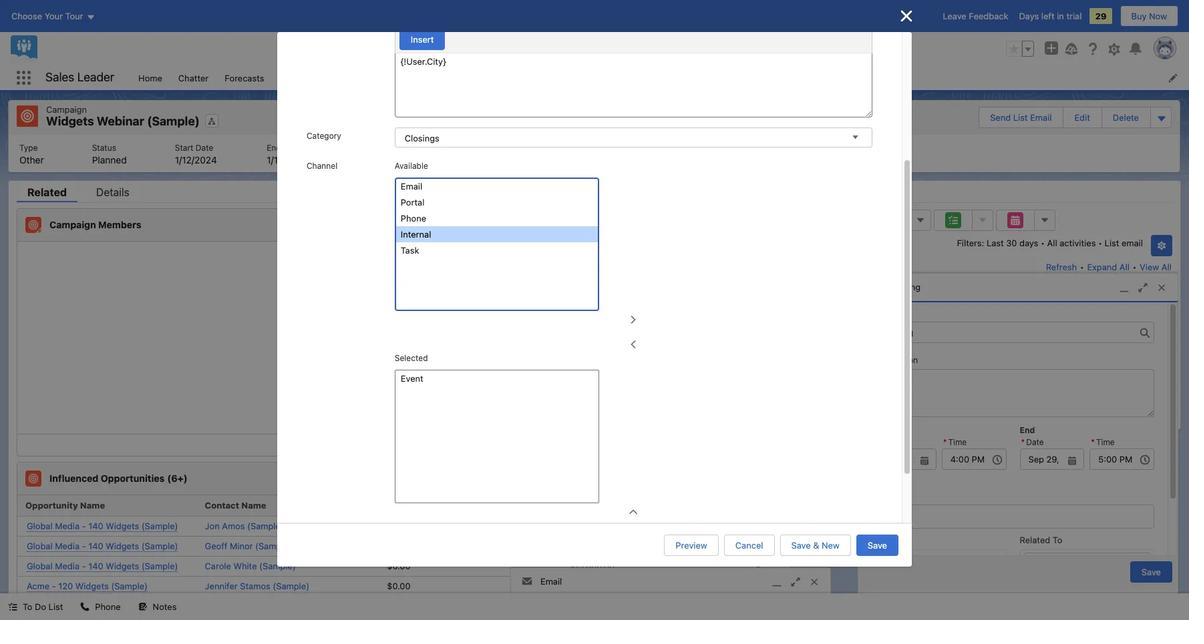 Task type: vqa. For each thing, say whether or not it's contained in the screenshot.
Campaign associated with Campaign
yes



Task type: describe. For each thing, give the bounding box(es) containing it.
text default image for notes
[[138, 603, 147, 612]]

in
[[1057, 11, 1064, 21]]

buy now button
[[1120, 5, 1178, 27]]

140 for carole
[[88, 561, 103, 571]]

global media - 140 widgets (sample) for carole
[[27, 561, 178, 571]]

insert
[[411, 34, 434, 45]]

global media - 140 widgets (sample) link for geoff
[[27, 541, 178, 552]]

trial
[[1066, 11, 1082, 21]]

date for * date
[[1026, 438, 1044, 448]]

more.
[[1091, 322, 1114, 333]]

to do list
[[23, 602, 63, 613]]

contact
[[205, 500, 239, 511]]

buy now
[[1131, 11, 1167, 21]]

and
[[1074, 322, 1089, 333]]

1 vertical spatial list
[[1105, 237, 1119, 248]]

share
[[426, 500, 451, 511]]

related for related to
[[1020, 535, 1050, 545]]

revenue share
[[387, 500, 451, 511]]

related to
[[1020, 535, 1062, 545]]

2 acme from the top
[[27, 601, 49, 612]]

group containing *
[[1020, 437, 1084, 470]]

1 * time from the left
[[943, 438, 967, 448]]

jon amos (sample) link
[[205, 521, 284, 532]]

type other
[[19, 143, 44, 165]]

started
[[882, 322, 911, 333]]

* date
[[1021, 438, 1044, 448]]

text default image
[[8, 603, 17, 612]]

cancel
[[735, 540, 763, 551]]

last
[[987, 237, 1004, 248]]

a
[[1045, 322, 1049, 333]]

subject
[[878, 310, 907, 320]]

media for jon amos (sample)
[[55, 521, 80, 531]]

influenced
[[49, 473, 98, 484]]

2 time from the left
[[1096, 438, 1115, 448]]

overdue
[[883, 286, 919, 297]]

$15,000.00 for jon amos (sample)
[[569, 521, 615, 532]]

email inside button
[[1030, 112, 1052, 123]]

(sample) down "(6+)"
[[141, 521, 178, 531]]

save & new
[[791, 540, 840, 551]]

end for end date 1/12/2024
[[267, 143, 281, 153]]

edit button
[[1064, 107, 1101, 127]]

2 acme - 120 widgets (sample) link from the top
[[27, 601, 148, 612]]

all right expand all button
[[1162, 262, 1172, 272]]

jennifer stamos (sample) link
[[205, 581, 309, 592]]

save & new button
[[780, 535, 851, 556]]

media for geoff minor (sample)
[[55, 541, 80, 551]]

name inside "meeting" dialog
[[872, 535, 895, 545]]

campaign members link
[[49, 219, 147, 231]]

send
[[990, 112, 1011, 123]]

$0.00 for carole white (sample)
[[387, 561, 411, 572]]

• down the email
[[1133, 262, 1137, 272]]

(6+)
[[167, 473, 188, 484]]

(sample) up jennifer stamos (sample)
[[259, 561, 296, 572]]

1 120 from the top
[[58, 581, 73, 592]]

- for geoff minor (sample)
[[82, 541, 86, 551]]

global media - 140 widgets (sample) for jon
[[27, 521, 178, 531]]

0 horizontal spatial list
[[49, 602, 63, 613]]

delete
[[1113, 112, 1139, 123]]

2 * from the left
[[1021, 438, 1025, 448]]

1 horizontal spatial list
[[1013, 112, 1028, 123]]

save inside "meeting" dialog
[[1142, 567, 1161, 578]]

refresh • expand all • view all
[[1046, 262, 1172, 272]]

email,
[[972, 322, 996, 333]]

upcoming & overdue button
[[807, 281, 1172, 302]]

days
[[1019, 11, 1039, 21]]

• right days
[[1041, 237, 1045, 248]]

30
[[1006, 237, 1017, 248]]

amos
[[222, 521, 245, 532]]

geoff
[[205, 541, 227, 552]]

2 list item from the left
[[419, 65, 490, 90]]

start date 1/12/2024
[[175, 143, 217, 165]]

search...
[[466, 43, 502, 54]]

1 acme - 120 widgets (sample) link from the top
[[27, 581, 148, 592]]

details link
[[86, 186, 140, 202]]

(sample) up the start
[[147, 114, 200, 128]]

geoff minor (sample) link
[[205, 541, 292, 552]]

details
[[96, 186, 129, 198]]

end for end
[[1020, 426, 1035, 436]]

(sample) up carole white (sample)
[[255, 541, 292, 552]]

upcoming
[[828, 286, 872, 297]]

planned
[[92, 154, 127, 165]]

meeting dialog
[[858, 273, 1178, 609]]

phone button
[[72, 594, 129, 621]]

delete button
[[1102, 107, 1150, 127]]

channel
[[307, 161, 337, 171]]

get
[[865, 322, 879, 333]]

1 list item from the left
[[272, 65, 354, 90]]

status
[[92, 143, 116, 153]]

forecasts
[[225, 72, 264, 83]]

location
[[872, 490, 906, 500]]

jon amos (sample)
[[205, 521, 284, 532]]

(sample) up phone
[[111, 581, 148, 592]]

list for home link
[[9, 135, 1180, 172]]

left
[[1041, 11, 1055, 21]]

expand
[[1087, 262, 1117, 272]]

carole white (sample)
[[205, 561, 296, 572]]

carole white (sample) link
[[205, 561, 296, 572]]

change
[[846, 348, 875, 359]]

reports link
[[354, 65, 402, 90]]

closings
[[405, 133, 439, 143]]

text default image for phone
[[80, 603, 90, 612]]

0 horizontal spatial save button
[[856, 535, 898, 556]]

list for leave feedback link
[[130, 65, 1189, 90]]

- for carole white (sample)
[[82, 561, 86, 571]]

jennifer
[[205, 581, 238, 592]]

1 acme from the top
[[27, 581, 49, 592]]

media for carole white (sample)
[[55, 561, 80, 571]]

meeting link
[[858, 274, 1178, 302]]

available
[[395, 161, 428, 171]]

task,
[[1052, 322, 1071, 333]]

white
[[233, 561, 257, 572]]

jon
[[205, 521, 220, 532]]

filters.
[[1011, 348, 1037, 359]]

2 acme - 120 widgets (sample) from the top
[[27, 601, 148, 612]]

related link
[[17, 186, 77, 202]]

1 vertical spatial view
[[383, 440, 403, 451]]

(sample) up geoff minor (sample) link
[[247, 521, 284, 532]]

chatter link
[[170, 65, 217, 90]]

- for jon amos (sample)
[[82, 521, 86, 531]]

1 time from the left
[[948, 438, 967, 448]]

feedback
[[969, 11, 1008, 21]]

view all
[[383, 440, 415, 451]]

reports
[[362, 72, 394, 83]]

search... button
[[440, 38, 707, 59]]

(sample) left geoff
[[141, 541, 178, 551]]

global for jon amos (sample)
[[27, 521, 53, 531]]

days left in trial
[[1019, 11, 1082, 21]]

3 * from the left
[[1091, 438, 1095, 448]]

contacts image
[[874, 554, 890, 571]]



Task type: locate. For each thing, give the bounding box(es) containing it.
expand all button
[[1086, 256, 1130, 278]]

1 vertical spatial end
[[1020, 426, 1035, 436]]

1 vertical spatial campaign
[[49, 219, 96, 230]]

to for to do list
[[23, 602, 32, 613]]

global media - 140 widgets (sample) for geoff
[[27, 541, 178, 551]]

to change what's shown, try changing your filters.
[[833, 348, 1037, 359]]

start
[[175, 143, 193, 153]]

campaign for campaign
[[46, 104, 87, 115]]

1 horizontal spatial name
[[241, 500, 266, 511]]

2 vertical spatial global media - 140 widgets (sample) link
[[27, 561, 178, 572]]

2 horizontal spatial save
[[1142, 567, 1161, 578]]

1 global media - 140 widgets (sample) link from the top
[[27, 521, 178, 532]]

date for end date 1/12/2024
[[283, 143, 301, 153]]

140 for jon
[[88, 521, 103, 531]]

1 horizontal spatial 1/12/2024
[[267, 154, 309, 165]]

to left the change
[[833, 348, 843, 359]]

1 vertical spatial $0.00
[[387, 561, 411, 572]]

2 horizontal spatial date
[[1026, 438, 1044, 448]]

email right send
[[1030, 112, 1052, 123]]

list left the email
[[1105, 237, 1119, 248]]

inverse image
[[898, 8, 914, 24]]

3 global from the top
[[27, 561, 53, 571]]

140 for geoff
[[88, 541, 103, 551]]

members
[[98, 219, 141, 230]]

2 global media - 140 widgets (sample) from the top
[[27, 541, 178, 551]]

get started by sending an email, scheduling a task, and more.
[[865, 322, 1114, 333]]

0 horizontal spatial name
[[80, 500, 105, 511]]

an
[[960, 322, 969, 333]]

opportunity name element
[[17, 495, 200, 517]]

1 vertical spatial to
[[1053, 535, 1062, 545]]

filters: last 30 days • all activities • list email
[[957, 237, 1143, 248]]

0 horizontal spatial email
[[540, 577, 562, 587]]

end inside "meeting" dialog
[[1020, 426, 1035, 436]]

1 horizontal spatial *
[[1021, 438, 1025, 448]]

$15,000.00 for carole white (sample)
[[569, 561, 615, 572]]

end date 1/12/2024
[[267, 143, 309, 165]]

1 global media - 140 widgets (sample) from the top
[[27, 521, 178, 531]]

view all link down the email
[[1139, 256, 1172, 278]]

opportunity
[[25, 500, 78, 511]]

0 vertical spatial acme
[[27, 581, 49, 592]]

text default image left phone
[[80, 603, 90, 612]]

& left the "new"
[[813, 540, 819, 551]]

none text field inside "meeting" dialog
[[1020, 449, 1084, 470]]

1 140 from the top
[[88, 521, 103, 531]]

(sample) up notes button
[[141, 561, 178, 571]]

related
[[27, 186, 67, 198], [1020, 535, 1050, 545]]

to do list button
[[0, 594, 71, 621]]

by
[[913, 322, 923, 333]]

email link
[[511, 568, 830, 597]]

0 vertical spatial $15,000.00
[[569, 521, 615, 532]]

2 $15,000.00 from the top
[[569, 561, 615, 572]]

global for geoff minor (sample)
[[27, 541, 53, 551]]

campaign
[[46, 104, 87, 115], [49, 219, 96, 230]]

leader
[[77, 70, 114, 84]]

1 horizontal spatial email
[[1030, 112, 1052, 123]]

closings button
[[395, 127, 872, 147]]

$0.00 for jon amos (sample)
[[387, 521, 411, 532]]

amount element
[[564, 495, 746, 517]]

1 vertical spatial $15,000.00
[[569, 561, 615, 572]]

campaign members
[[49, 219, 141, 230]]

3 $0.00 from the top
[[387, 581, 411, 592]]

contact name
[[205, 500, 266, 511]]

140
[[88, 521, 103, 531], [88, 541, 103, 551], [88, 561, 103, 571]]

• right activities
[[1098, 237, 1102, 248]]

email left $4,000.00
[[540, 577, 562, 587]]

view all link up revenue
[[383, 440, 415, 451]]

webinar
[[97, 114, 144, 128]]

related inside "meeting" dialog
[[1020, 535, 1050, 545]]

0 vertical spatial campaign
[[46, 104, 87, 115]]

name up contacts image
[[872, 535, 895, 545]]

campaign for campaign members
[[49, 219, 96, 230]]

0 vertical spatial $0.00
[[387, 521, 411, 532]]

0 vertical spatial global media - 140 widgets (sample)
[[27, 521, 178, 531]]

1 vertical spatial global media - 140 widgets (sample) link
[[27, 541, 178, 552]]

1 text default image from the left
[[80, 603, 90, 612]]

0 vertical spatial related
[[27, 186, 67, 198]]

2 horizontal spatial name
[[872, 535, 895, 545]]

name for contact name
[[241, 500, 266, 511]]

list item
[[272, 65, 354, 90], [419, 65, 490, 90]]

leave feedback link
[[943, 11, 1008, 21]]

& inside dropdown button
[[874, 286, 881, 297]]

list right do
[[49, 602, 63, 613]]

all right days
[[1047, 237, 1057, 248]]

1 vertical spatial global
[[27, 541, 53, 551]]

media
[[55, 521, 80, 531], [55, 541, 80, 551], [55, 561, 80, 571]]

global media - 140 widgets (sample)
[[27, 521, 178, 531], [27, 541, 178, 551], [27, 561, 178, 571]]

phone
[[95, 602, 121, 613]]

• left expand
[[1080, 262, 1084, 272]]

what's
[[878, 348, 904, 359]]

group
[[1006, 41, 1034, 57], [872, 437, 936, 470], [1020, 437, 1084, 470]]

1 $0.00 from the top
[[387, 521, 411, 532]]

$0.00
[[387, 521, 411, 532], [387, 561, 411, 572], [387, 581, 411, 592]]

*
[[943, 438, 947, 448], [1021, 438, 1025, 448], [1091, 438, 1095, 448]]

text default image inside notes button
[[138, 603, 147, 612]]

0 horizontal spatial view
[[383, 440, 403, 451]]

1 $15,000.00 from the top
[[569, 521, 615, 532]]

0 vertical spatial acme - 120 widgets (sample)
[[27, 581, 148, 592]]

all
[[1047, 237, 1057, 248], [1119, 262, 1130, 272], [1162, 262, 1172, 272], [405, 440, 415, 451]]

2 text default image from the left
[[138, 603, 147, 612]]

2 120 from the top
[[58, 601, 73, 612]]

insert button
[[399, 29, 445, 50]]

3 media from the top
[[55, 561, 80, 571]]

home
[[138, 72, 162, 83]]

date inside end date 1/12/2024
[[283, 143, 301, 153]]

campaign down related 'link'
[[49, 219, 96, 230]]

0 horizontal spatial end
[[267, 143, 281, 153]]

opportunities
[[101, 473, 165, 484]]

save button inside "meeting" dialog
[[1130, 562, 1172, 583]]

0 vertical spatial global media - 140 widgets (sample) link
[[27, 521, 178, 532]]

1 horizontal spatial list item
[[419, 65, 490, 90]]

0 vertical spatial view
[[1140, 262, 1159, 272]]

try
[[938, 348, 949, 359]]

1 horizontal spatial time
[[1096, 438, 1115, 448]]

0 vertical spatial media
[[55, 521, 80, 531]]

name down influenced
[[80, 500, 105, 511]]

0 vertical spatial global
[[27, 521, 53, 531]]

2 horizontal spatial *
[[1091, 438, 1095, 448]]

all right expand
[[1119, 262, 1130, 272]]

3 global media - 140 widgets (sample) from the top
[[27, 561, 178, 571]]

your
[[991, 348, 1009, 359]]

text default image
[[80, 603, 90, 612], [138, 603, 147, 612]]

notes
[[153, 602, 177, 613]]

0 horizontal spatial *
[[943, 438, 947, 448]]

send list email button
[[979, 107, 1062, 127]]

list item down search... on the left top of the page
[[419, 65, 490, 90]]

1 vertical spatial save button
[[1130, 562, 1172, 583]]

1/12/2024 for end date 1/12/2024
[[267, 154, 309, 165]]

acme - 120 widgets (sample) link
[[27, 581, 148, 592], [27, 601, 148, 612]]

1 vertical spatial email
[[540, 577, 562, 587]]

description
[[872, 354, 918, 365]]

120
[[58, 581, 73, 592], [58, 601, 73, 612]]

1 vertical spatial acme - 120 widgets (sample)
[[27, 601, 148, 612]]

0 horizontal spatial date
[[196, 143, 213, 153]]

1 vertical spatial 140
[[88, 541, 103, 551]]

name up jon amos (sample)
[[241, 500, 266, 511]]

view
[[1140, 262, 1159, 272], [383, 440, 403, 451]]

3 global media - 140 widgets (sample) link from the top
[[27, 561, 178, 572]]

(sample) right stamos
[[273, 581, 309, 592]]

120 right do
[[58, 601, 73, 612]]

2 global from the top
[[27, 541, 53, 551]]

global media - 140 widgets (sample) link for jon
[[27, 521, 178, 532]]

2 vertical spatial media
[[55, 561, 80, 571]]

1 * from the left
[[943, 438, 947, 448]]

& left the overdue
[[874, 286, 881, 297]]

1 horizontal spatial * time
[[1091, 438, 1115, 448]]

1 horizontal spatial to
[[833, 348, 843, 359]]

status planned
[[92, 143, 127, 165]]

$15,000.00 up $4,000.00
[[569, 561, 615, 572]]

preview button
[[664, 535, 719, 556]]

1 vertical spatial &
[[813, 540, 819, 551]]

edit
[[1074, 112, 1090, 123]]

to left do
[[23, 602, 32, 613]]

2 * time from the left
[[1091, 438, 1115, 448]]

shown,
[[907, 348, 935, 359]]

list containing home
[[130, 65, 1189, 90]]

save inside button
[[791, 540, 811, 551]]

2 vertical spatial 140
[[88, 561, 103, 571]]

Description text field
[[872, 369, 1154, 418]]

list containing other
[[9, 135, 1180, 172]]

preview
[[676, 540, 707, 551]]

2 140 from the top
[[88, 541, 103, 551]]

120 up to do list
[[58, 581, 73, 592]]

1 horizontal spatial save
[[868, 540, 887, 551]]

list right send
[[1013, 112, 1028, 123]]

acme right text default image
[[27, 601, 49, 612]]

new
[[822, 540, 840, 551]]

1 vertical spatial acme
[[27, 601, 49, 612]]

date inside group
[[1026, 438, 1044, 448]]

Location text field
[[872, 505, 1154, 529]]

0 horizontal spatial 1/12/2024
[[175, 154, 217, 165]]

0 vertical spatial view all link
[[1139, 256, 1172, 278]]

date
[[196, 143, 213, 153], [283, 143, 301, 153], [1026, 438, 1044, 448]]

influenced opportunities (6+)
[[49, 473, 188, 484]]

0 horizontal spatial time
[[948, 438, 967, 448]]

0 horizontal spatial to
[[23, 602, 32, 613]]

to down location text field
[[1053, 535, 1062, 545]]

0 horizontal spatial save
[[791, 540, 811, 551]]

contact name element
[[200, 495, 382, 517]]

to inside button
[[23, 602, 32, 613]]

reports list item
[[354, 65, 419, 90]]

0 vertical spatial list
[[130, 65, 1189, 90]]

3 140 from the top
[[88, 561, 103, 571]]

0 vertical spatial list
[[1013, 112, 1028, 123]]

1 horizontal spatial related
[[1020, 535, 1050, 545]]

1 vertical spatial related
[[1020, 535, 1050, 545]]

1 acme - 120 widgets (sample) from the top
[[27, 581, 148, 592]]

view up revenue
[[383, 440, 403, 451]]

0 horizontal spatial list item
[[272, 65, 354, 90]]

other
[[19, 154, 44, 165]]

1 vertical spatial global media - 140 widgets (sample)
[[27, 541, 178, 551]]

0 horizontal spatial &
[[813, 540, 819, 551]]

-
[[82, 521, 86, 531], [82, 541, 86, 551], [82, 561, 86, 571], [52, 581, 56, 592], [52, 601, 56, 612]]

refresh button
[[1045, 256, 1078, 278]]

1/12/2024 down category
[[267, 154, 309, 165]]

1/12/2024 for start date 1/12/2024
[[175, 154, 217, 165]]

acme up do
[[27, 581, 49, 592]]

2 media from the top
[[55, 541, 80, 551]]

meeting
[[888, 282, 921, 293]]

0 vertical spatial acme - 120 widgets (sample) link
[[27, 581, 148, 592]]

scheduling
[[998, 322, 1042, 333]]

1 horizontal spatial view all link
[[1139, 256, 1172, 278]]

related for related
[[27, 186, 67, 198]]

(sample) left 'notes'
[[111, 601, 148, 612]]

list
[[130, 65, 1189, 90], [9, 135, 1180, 172]]

1 horizontal spatial save button
[[1130, 562, 1172, 583]]

None text field
[[872, 449, 936, 470]]

related down other at left top
[[27, 186, 67, 198]]

2 horizontal spatial to
[[1053, 535, 1062, 545]]

1 horizontal spatial date
[[283, 143, 301, 153]]

1 vertical spatial list
[[9, 135, 1180, 172]]

1 media from the top
[[55, 521, 80, 531]]

0 vertical spatial email
[[1030, 112, 1052, 123]]

related down location text field
[[1020, 535, 1050, 545]]

jennifer stamos (sample)
[[205, 581, 309, 592]]

(sample)
[[147, 114, 200, 128], [141, 521, 178, 531], [247, 521, 284, 532], [141, 541, 178, 551], [255, 541, 292, 552], [141, 561, 178, 571], [259, 561, 296, 572], [111, 581, 148, 592], [273, 581, 309, 592], [111, 601, 148, 612]]

1 global from the top
[[27, 521, 53, 531]]

email
[[1030, 112, 1052, 123], [540, 577, 562, 587]]

forecasts link
[[217, 65, 272, 90]]

global for carole white (sample)
[[27, 561, 53, 571]]

buy
[[1131, 11, 1147, 21]]

date inside "start date 1/12/2024"
[[196, 143, 213, 153]]

to inside "meeting" dialog
[[1053, 535, 1062, 545]]

None text field
[[1020, 449, 1084, 470]]

0 vertical spatial 140
[[88, 521, 103, 531]]

end inside end date 1/12/2024
[[267, 143, 281, 153]]

type
[[19, 143, 38, 153]]

2 vertical spatial global
[[27, 561, 53, 571]]

notes button
[[130, 594, 185, 621]]

all up revenue
[[405, 440, 415, 451]]

0 horizontal spatial text default image
[[80, 603, 90, 612]]

$4,000.00
[[569, 581, 611, 592]]

0 horizontal spatial related
[[27, 186, 67, 198]]

0 vertical spatial save button
[[856, 535, 898, 556]]

$15,000.00 down amount
[[569, 521, 615, 532]]

text default image left 'notes'
[[138, 603, 147, 612]]

2 vertical spatial to
[[23, 602, 32, 613]]

& for save
[[813, 540, 819, 551]]

revenue share element
[[382, 495, 564, 517]]

send list email
[[990, 112, 1052, 123]]

text default image inside phone button
[[80, 603, 90, 612]]

2 vertical spatial global media - 140 widgets (sample)
[[27, 561, 178, 571]]

to for to change what's shown, try changing your filters.
[[833, 348, 843, 359]]

widgets webinar (sample)
[[46, 114, 200, 128]]

to
[[833, 348, 843, 359], [1053, 535, 1062, 545], [23, 602, 32, 613]]

&
[[874, 286, 881, 297], [813, 540, 819, 551]]

1 horizontal spatial view
[[1140, 262, 1159, 272]]

related inside 'link'
[[27, 186, 67, 198]]

view down the email
[[1140, 262, 1159, 272]]

2 1/12/2024 from the left
[[267, 154, 309, 165]]

list item up category
[[272, 65, 354, 90]]

2 vertical spatial $0.00
[[387, 581, 411, 592]]

1 1/12/2024 from the left
[[175, 154, 217, 165]]

1 horizontal spatial text default image
[[138, 603, 147, 612]]

0 vertical spatial end
[[267, 143, 281, 153]]

& inside button
[[813, 540, 819, 551]]

sales
[[45, 70, 74, 84]]

1 horizontal spatial end
[[1020, 426, 1035, 436]]

date for start date 1/12/2024
[[196, 143, 213, 153]]

leave
[[943, 11, 966, 21]]

$0.00 for jennifer stamos (sample)
[[387, 581, 411, 592]]

1/12/2024 down the start
[[175, 154, 217, 165]]

save
[[791, 540, 811, 551], [868, 540, 887, 551], [1142, 567, 1161, 578]]

1 vertical spatial media
[[55, 541, 80, 551]]

1 vertical spatial view all link
[[383, 440, 415, 451]]

0 horizontal spatial view all link
[[383, 440, 415, 451]]

name
[[80, 500, 105, 511], [241, 500, 266, 511], [872, 535, 895, 545]]

2 vertical spatial list
[[49, 602, 63, 613]]

2 $0.00 from the top
[[387, 561, 411, 572]]

0 vertical spatial to
[[833, 348, 843, 359]]

Enter a greeting, note, or an answer to a question... text field
[[395, 53, 872, 117]]

do
[[35, 602, 46, 613]]

0 vertical spatial &
[[874, 286, 881, 297]]

minor
[[230, 541, 253, 552]]

1 vertical spatial acme - 120 widgets (sample) link
[[27, 601, 148, 612]]

global media - 140 widgets (sample) link for carole
[[27, 561, 178, 572]]

campaign down sales
[[46, 104, 87, 115]]

& for upcoming
[[874, 286, 881, 297]]

1 vertical spatial 120
[[58, 601, 73, 612]]

1 horizontal spatial &
[[874, 286, 881, 297]]

0 vertical spatial 120
[[58, 581, 73, 592]]

sending
[[925, 322, 957, 333]]

2 global media - 140 widgets (sample) link from the top
[[27, 541, 178, 552]]

name for opportunity name
[[80, 500, 105, 511]]

stamos
[[240, 581, 270, 592]]

2 horizontal spatial list
[[1105, 237, 1119, 248]]

0 horizontal spatial * time
[[943, 438, 967, 448]]



